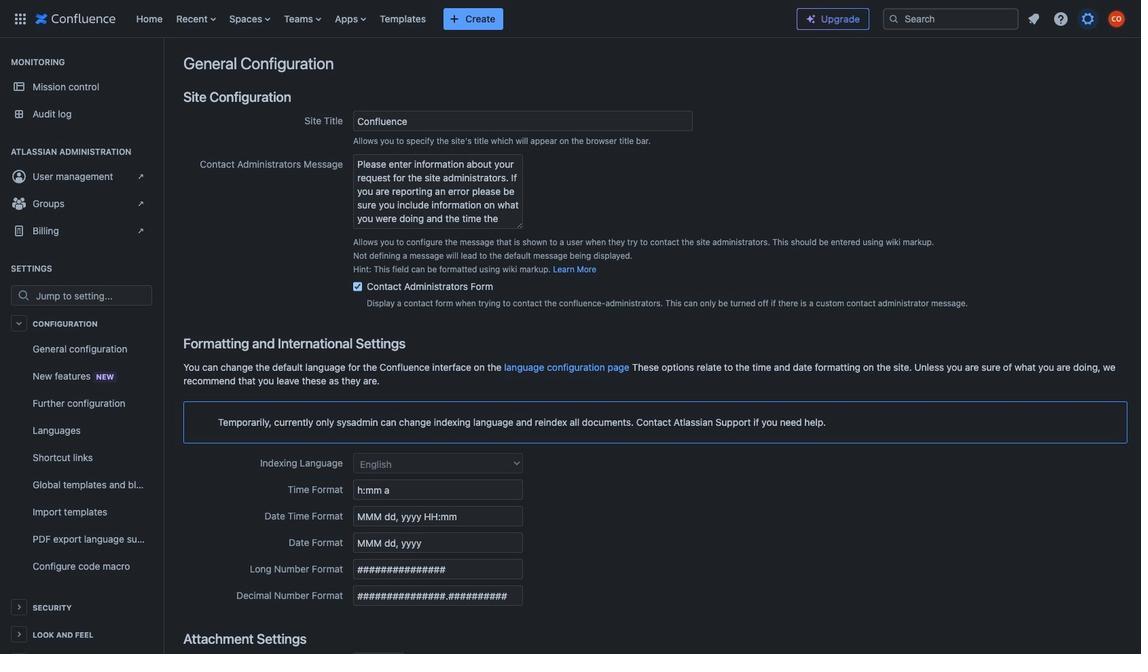 Task type: vqa. For each thing, say whether or not it's contained in the screenshot.
Collapse sidebar ICON
yes



Task type: describe. For each thing, give the bounding box(es) containing it.
list for 'premium' icon
[[1022, 6, 1133, 31]]

list for appswitcher icon at the left top of the page
[[129, 0, 786, 38]]

appswitcher icon image
[[12, 11, 29, 27]]

Settings Search field
[[32, 286, 151, 305]]

settings icon image
[[1080, 11, 1096, 27]]

notification icon image
[[1026, 11, 1042, 27]]

search image
[[889, 13, 899, 24]]

premium image
[[806, 14, 817, 24]]

help icon image
[[1053, 11, 1069, 27]]



Task type: locate. For each thing, give the bounding box(es) containing it.
None text field
[[353, 111, 693, 131], [353, 154, 523, 229], [353, 533, 523, 553], [353, 559, 523, 579], [353, 586, 523, 606], [353, 653, 404, 654], [353, 111, 693, 131], [353, 154, 523, 229], [353, 533, 523, 553], [353, 559, 523, 579], [353, 586, 523, 606], [353, 653, 404, 654]]

None text field
[[353, 480, 523, 500], [353, 506, 523, 526], [353, 480, 523, 500], [353, 506, 523, 526]]

main content
[[163, 38, 1141, 52]]

list
[[129, 0, 786, 38], [1022, 6, 1133, 31]]

confluence image
[[35, 11, 116, 27], [35, 11, 116, 27]]

0 horizontal spatial list
[[129, 0, 786, 38]]

None checkbox
[[353, 280, 362, 293]]

collapse sidebar image
[[148, 45, 178, 72]]

global element
[[8, 0, 786, 38]]

region
[[5, 336, 158, 580]]

1 horizontal spatial list
[[1022, 6, 1133, 31]]

banner
[[0, 0, 1141, 41]]

Search field
[[883, 8, 1019, 30]]

None search field
[[883, 8, 1019, 30]]



